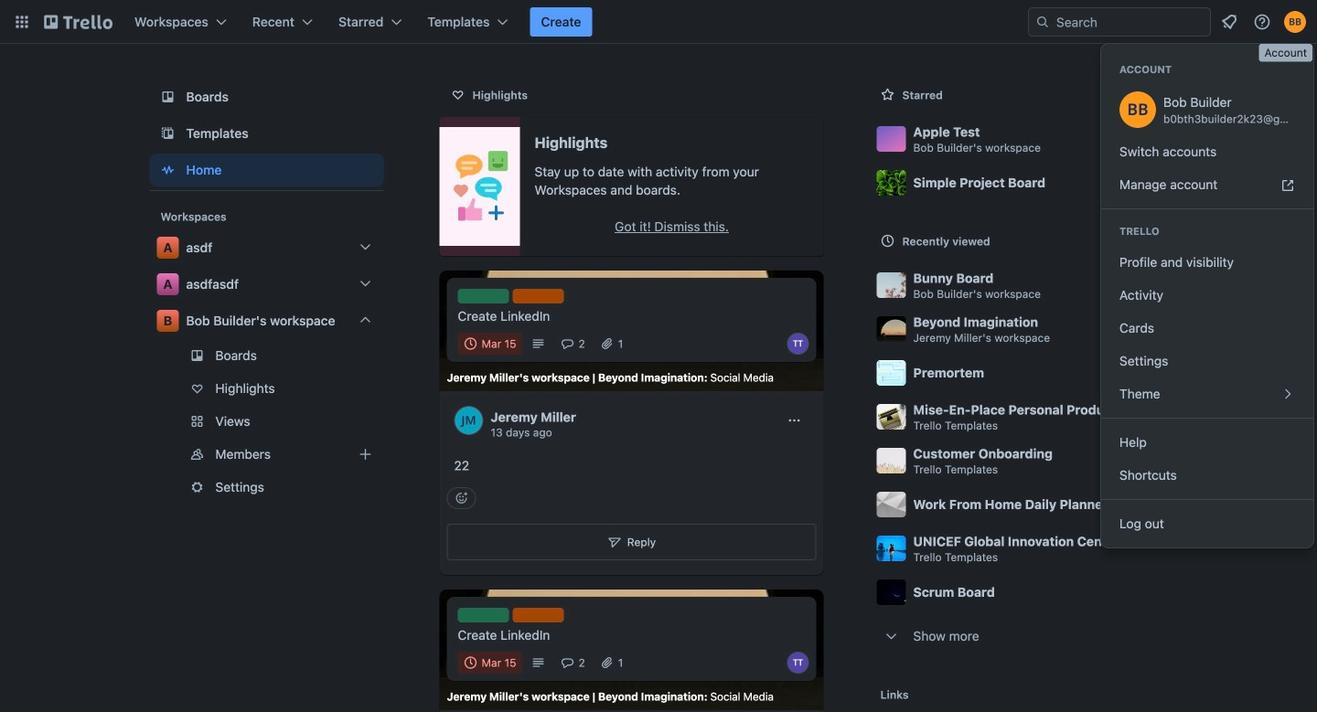 Task type: vqa. For each thing, say whether or not it's contained in the screenshot.
recent
no



Task type: describe. For each thing, give the bounding box(es) containing it.
click to star beyond imagination. it will show up at the top of your boards list. image
[[1151, 320, 1170, 338]]

open information menu image
[[1253, 13, 1272, 31]]

back to home image
[[44, 7, 113, 37]]

bob builder (bobbuilder40) image
[[1120, 91, 1156, 128]]

click to star mise-en-place personal productivity system. it will show up at the top of your boards list. image
[[1151, 408, 1170, 426]]

template board image
[[157, 123, 179, 145]]

board image
[[157, 86, 179, 108]]

color: green, title: none image for 2nd color: orange, title: none image from the top
[[458, 608, 509, 623]]

click to unstar apple test. it will be removed from your starred list. image
[[1151, 130, 1170, 148]]

bob builder (bobbuilder40) image
[[1284, 11, 1306, 33]]

click to unstar simple project board. it will be removed from your starred list. image
[[1151, 174, 1170, 192]]

1 color: orange, title: none image from the top
[[513, 289, 564, 304]]

add reaction image
[[447, 488, 476, 510]]

add image
[[354, 444, 376, 466]]



Task type: locate. For each thing, give the bounding box(es) containing it.
1 vertical spatial color: green, title: none image
[[458, 608, 509, 623]]

click to star customer onboarding. it will show up at the top of your boards list. image
[[1151, 452, 1170, 470]]

1 color: green, title: none image from the top
[[458, 289, 509, 304]]

color: green, title: none image
[[458, 289, 509, 304], [458, 608, 509, 623]]

Search field
[[1050, 9, 1210, 35]]

0 notifications image
[[1218, 11, 1240, 33]]

1 vertical spatial color: orange, title: none image
[[513, 608, 564, 623]]

primary element
[[0, 0, 1317, 44]]

color: green, title: none image for 1st color: orange, title: none image from the top
[[458, 289, 509, 304]]

click to star bunny board. it will show up at the top of your boards list. image
[[1151, 276, 1170, 295]]

home image
[[157, 159, 179, 181]]

color: orange, title: none image
[[513, 289, 564, 304], [513, 608, 564, 623]]

click to star premortem. it will show up at the top of your boards list. image
[[1151, 364, 1170, 382]]

click to star work from home daily planner. it will show up at the top of your boards list. image
[[1151, 496, 1170, 514]]

2 color: green, title: none image from the top
[[458, 608, 509, 623]]

tooltip
[[1259, 44, 1313, 62]]

0 vertical spatial color: green, title: none image
[[458, 289, 509, 304]]

search image
[[1036, 15, 1050, 29]]

0 vertical spatial color: orange, title: none image
[[513, 289, 564, 304]]

click to star unicef global innovation centre. it will show up at the top of your boards list. image
[[1151, 540, 1170, 558]]

2 color: orange, title: none image from the top
[[513, 608, 564, 623]]



